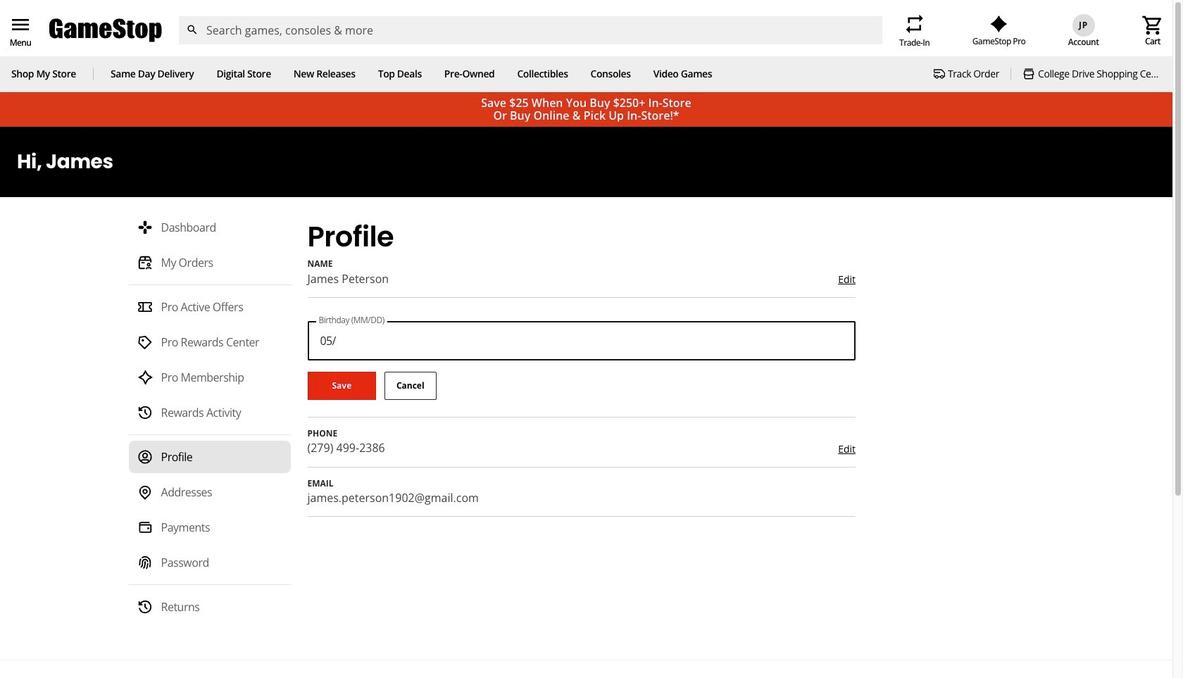Task type: vqa. For each thing, say whether or not it's contained in the screenshot.
TEXT BOX
yes



Task type: describe. For each thing, give the bounding box(es) containing it.
payments icon image
[[137, 520, 153, 536]]

addresses icon image
[[137, 485, 153, 500]]

pro membership icon image
[[137, 370, 153, 386]]

profile icon image
[[137, 450, 153, 465]]

pro active offers icon image
[[137, 300, 153, 315]]

dashboard icon image
[[137, 220, 153, 235]]

gamestop pro icon image
[[991, 16, 1008, 33]]



Task type: locate. For each thing, give the bounding box(es) containing it.
gamestop image
[[49, 17, 162, 44]]

my orders icon image
[[137, 255, 153, 271]]

rewards activity icon image
[[137, 405, 153, 421]]

None search field
[[178, 16, 883, 44]]

None text field
[[308, 321, 856, 360]]

returns icon image
[[137, 600, 153, 615]]

password icon image
[[137, 555, 153, 571]]

pro rewards center icon image
[[137, 335, 153, 350]]

Search games, consoles & more search field
[[206, 16, 857, 44]]



